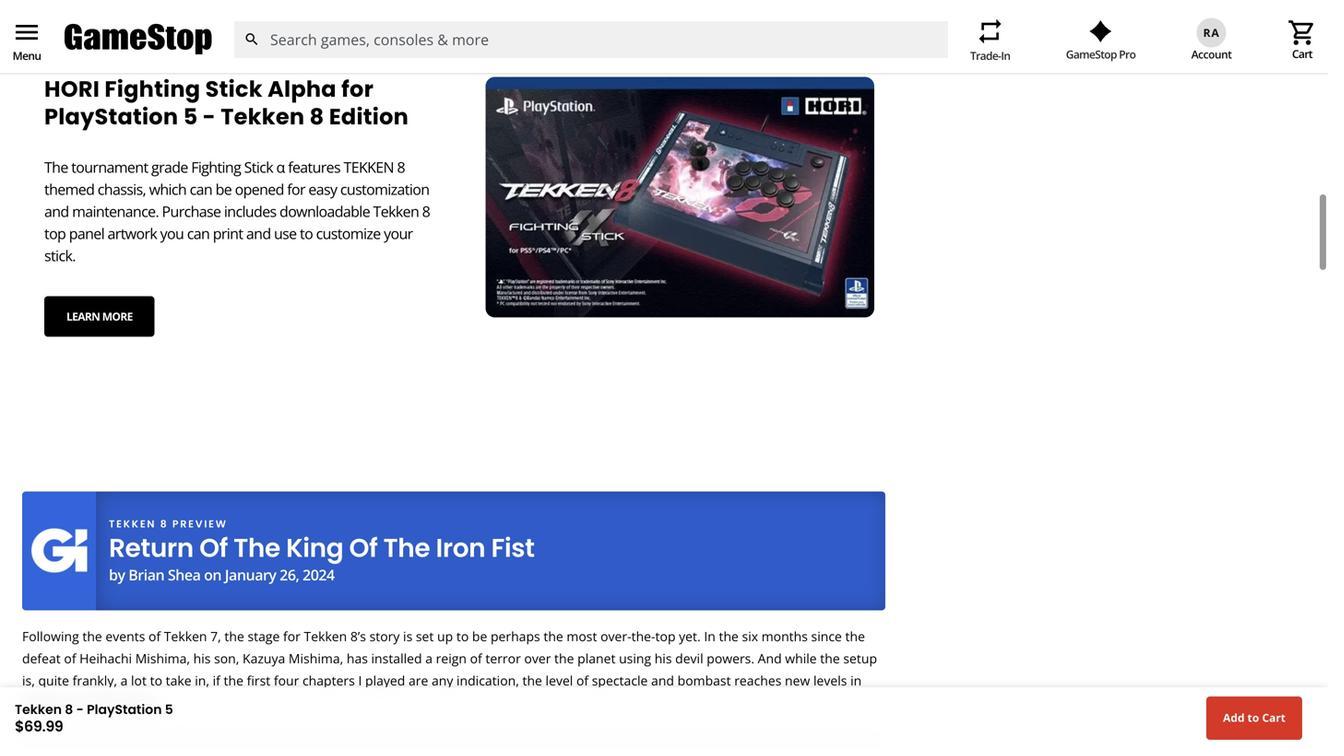 Task type: locate. For each thing, give the bounding box(es) containing it.
0 vertical spatial a
[[425, 650, 433, 668]]

0 vertical spatial 8's
[[350, 628, 366, 646]]

1 his from the left
[[193, 650, 211, 668]]

gamestop pro
[[1066, 47, 1136, 62]]

1 vertical spatial playstation
[[87, 701, 162, 719]]

0 horizontal spatial is
[[403, 628, 412, 646]]

lot
[[131, 672, 147, 690]]

5
[[183, 102, 198, 132], [165, 701, 173, 719]]

to inside the first chapter opens with lars alexandersson on a high-tech plane. he mentions the mission is to take down "evil incarnate," as he indicates
[[610, 732, 623, 749]]

the tournament grade fighting stick α features tekken 8 themed chassis, which can be opened for easy customization and maintenance. purchase includes downloadable tekken 8 top panel artwork you can print and use to customize your stick.
[[44, 157, 430, 265]]

iron
[[436, 530, 485, 567]]

brian
[[128, 565, 164, 585]]

0 horizontal spatial cart
[[1262, 711, 1286, 726]]

a left lot
[[120, 672, 128, 690]]

take inside following the events of tekken 7, the stage for tekken 8's story is set up to be perhaps the most over-the-top yet. in the six months since the defeat of heihachi mishima, his son, kazuya mishima, has installed a reign of terror over the planet using his devil powers. and while the setup is, quite frankly, a lot to take in, if the first four chapters i played are any indication, the level of spectacle and bombast reaches new levels in tekken 8's story mode.
[[166, 672, 191, 690]]

print
[[213, 223, 243, 243]]

0 vertical spatial and
[[44, 201, 69, 221]]

fighting inside hori fighting stick alpha for playstation 5 - tekken 8 edition
[[105, 74, 200, 105]]

a left high-
[[334, 732, 341, 749]]

2 horizontal spatial a
[[425, 650, 433, 668]]

is
[[403, 628, 412, 646], [598, 732, 607, 749]]

installed
[[371, 650, 422, 668]]

1 horizontal spatial be
[[472, 628, 487, 646]]

1 horizontal spatial on
[[315, 732, 331, 749]]

for left easy on the top of page
[[287, 179, 305, 199]]

0 vertical spatial in
[[1001, 48, 1010, 63]]

to right add in the right bottom of the page
[[1248, 711, 1259, 726]]

delivery
[[206, 42, 254, 59]]

1 vertical spatial tekken
[[109, 518, 156, 532]]

1 horizontal spatial tekken
[[344, 157, 394, 177]]

take left down on the bottom
[[626, 732, 652, 749]]

2 his from the left
[[655, 650, 672, 668]]

0 horizontal spatial be
[[215, 179, 232, 199]]

of right reign
[[470, 650, 482, 668]]

playstation
[[44, 102, 178, 132], [87, 701, 162, 719]]

top up stick.
[[44, 223, 66, 243]]

his left devil
[[655, 650, 672, 668]]

1 store from the left
[[68, 42, 100, 59]]

fighting down the same
[[105, 74, 200, 105]]

store right my
[[68, 42, 100, 59]]

2 store from the left
[[324, 42, 355, 59]]

0 vertical spatial is
[[403, 628, 412, 646]]

be
[[215, 179, 232, 199], [472, 628, 487, 646]]

take inside the first chapter opens with lars alexandersson on a high-tech plane. he mentions the mission is to take down "evil incarnate," as he indicates
[[626, 732, 652, 749]]

purchase
[[162, 201, 221, 221]]

for
[[341, 74, 374, 105], [287, 179, 305, 199], [283, 628, 301, 646]]

0 vertical spatial for
[[341, 74, 374, 105]]

0 vertical spatial -
[[203, 102, 216, 132]]

1 horizontal spatial -
[[203, 102, 216, 132]]

-
[[203, 102, 216, 132], [76, 701, 84, 719]]

$69.99
[[15, 716, 63, 737]]

powers.
[[707, 650, 754, 668]]

in
[[850, 672, 862, 690]]

a
[[425, 650, 433, 668], [120, 672, 128, 690], [334, 732, 341, 749]]

his up in,
[[193, 650, 211, 668]]

search search field
[[233, 21, 948, 58]]

0 horizontal spatial of
[[199, 530, 228, 567]]

to
[[300, 223, 313, 243], [456, 628, 469, 646], [150, 672, 162, 690], [1248, 711, 1259, 726], [610, 732, 623, 749]]

5 inside hori fighting stick alpha for playstation 5 - tekken 8 edition
[[183, 102, 198, 132]]

0 horizontal spatial his
[[193, 650, 211, 668]]

- left "story"
[[76, 701, 84, 719]]

the down over
[[522, 672, 542, 690]]

1 vertical spatial stick
[[244, 157, 273, 177]]

pre-owned
[[582, 42, 648, 59]]

the up themed
[[44, 157, 68, 177]]

artwork
[[107, 223, 157, 243]]

day
[[180, 42, 203, 59]]

8's left "story"
[[69, 695, 84, 712]]

1 vertical spatial is
[[598, 732, 607, 749]]

2 vertical spatial a
[[334, 732, 341, 749]]

0 horizontal spatial a
[[120, 672, 128, 690]]

0 horizontal spatial on
[[204, 565, 221, 585]]

in,
[[195, 672, 209, 690]]

8 down customization
[[422, 201, 430, 221]]

8 left preview
[[160, 518, 168, 532]]

0 vertical spatial take
[[166, 672, 191, 690]]

white
[[1191, 42, 1224, 59]]

on inside the first chapter opens with lars alexandersson on a high-tech plane. he mentions the mission is to take down "evil incarnate," as he indicates
[[315, 732, 331, 749]]

5 right mode.
[[165, 701, 173, 719]]

setup
[[843, 650, 877, 668]]

my
[[47, 42, 65, 59]]

top inside "the tournament grade fighting stick α features tekken 8 themed chassis, which can be opened for easy customization and maintenance. purchase includes downloadable tekken 8 top panel artwork you can print and use to customize your stick."
[[44, 223, 66, 243]]

tekken inside tekken 8 - playstation 5 $69.99
[[15, 701, 62, 719]]

for inside hori fighting stick alpha for playstation 5 - tekken 8 edition
[[341, 74, 374, 105]]

the up setup
[[845, 628, 865, 646]]

playstation down lot
[[87, 701, 162, 719]]

cart right add in the right bottom of the page
[[1262, 711, 1286, 726]]

8's up the has
[[350, 628, 366, 646]]

track
[[1048, 42, 1079, 59]]

store
[[68, 42, 100, 59], [324, 42, 355, 59]]

while
[[785, 650, 817, 668]]

fighting right grade
[[191, 157, 241, 177]]

pre-owned link
[[582, 42, 648, 59]]

stick down delivery
[[205, 74, 263, 105]]

0 horizontal spatial 5
[[165, 701, 173, 719]]

1 vertical spatial top
[[655, 628, 676, 646]]

and down includes
[[246, 223, 271, 243]]

1 vertical spatial first
[[48, 732, 71, 749]]

features
[[288, 157, 340, 177]]

for right stage
[[283, 628, 301, 646]]

2 vertical spatial and
[[651, 672, 674, 690]]

mishima, up lot
[[135, 650, 190, 668]]

tekken up your
[[373, 201, 419, 221]]

5 up grade
[[183, 102, 198, 132]]

be up includes
[[215, 179, 232, 199]]

0 vertical spatial be
[[215, 179, 232, 199]]

can down purchase on the left
[[187, 223, 210, 243]]

tekken left 7,
[[164, 628, 207, 646]]

1 vertical spatial cart
[[1262, 711, 1286, 726]]

1 vertical spatial take
[[626, 732, 652, 749]]

8 up customization
[[397, 157, 405, 177]]

1 vertical spatial in
[[704, 628, 716, 646]]

and down themed
[[44, 201, 69, 221]]

and
[[44, 201, 69, 221], [246, 223, 271, 243], [651, 672, 674, 690]]

8 up features
[[309, 102, 324, 132]]

gamestop pro icon image
[[1089, 20, 1112, 42]]

the up level on the bottom left of page
[[554, 650, 574, 668]]

chassis,
[[98, 179, 146, 199]]

0 horizontal spatial and
[[44, 201, 69, 221]]

the inside the first chapter opens with lars alexandersson on a high-tech plane. he mentions the mission is to take down "evil incarnate," as he indicates
[[525, 732, 544, 749]]

1 horizontal spatial take
[[626, 732, 652, 749]]

down
[[655, 732, 689, 749]]

chapters
[[302, 672, 355, 690]]

the left the mission
[[525, 732, 544, 749]]

mishima, up chapters
[[289, 650, 343, 668]]

tekken up customization
[[344, 157, 394, 177]]

- down same day delivery link
[[203, 102, 216, 132]]

stick left "α"
[[244, 157, 273, 177]]

1 horizontal spatial a
[[334, 732, 341, 749]]

1 horizontal spatial is
[[598, 732, 607, 749]]

1 horizontal spatial in
[[1001, 48, 1010, 63]]

1 horizontal spatial cart
[[1292, 46, 1312, 61]]

edition
[[329, 102, 409, 132]]

0 horizontal spatial tekken
[[109, 518, 156, 532]]

playstation up tournament
[[44, 102, 178, 132]]

1 vertical spatial 5
[[165, 701, 173, 719]]

indicates
[[825, 732, 878, 749]]

mishima,
[[135, 650, 190, 668], [289, 650, 343, 668]]

following the events of tekken 7, the stage for tekken 8's story is set up to be perhaps the most over-the-top yet. in the six months since the defeat of heihachi mishima, his son, kazuya mishima, has installed a reign of terror over the planet using his devil powers. and while the setup is, quite frankly, a lot to take in, if the first four chapters i played are any indication, the level of spectacle and bombast reaches new levels in tekken 8's story mode.
[[22, 628, 877, 712]]

tekken up brian
[[109, 518, 156, 532]]

mission
[[548, 732, 594, 749]]

on right "shea" at the left bottom
[[204, 565, 221, 585]]

0 horizontal spatial store
[[68, 42, 100, 59]]

is inside the first chapter opens with lars alexandersson on a high-tech plane. he mentions the mission is to take down "evil incarnate," as he indicates
[[598, 732, 607, 749]]

0 vertical spatial tekken
[[344, 157, 394, 177]]

tekken inside hori fighting stick alpha for playstation 5 - tekken 8 edition
[[221, 102, 305, 132]]

1 horizontal spatial of
[[349, 530, 377, 567]]

0 horizontal spatial top
[[44, 223, 66, 243]]

heihachi
[[79, 650, 132, 668]]

of right king
[[349, 530, 377, 567]]

be up terror
[[472, 628, 487, 646]]

8 down quite
[[65, 701, 73, 719]]

panel
[[69, 223, 104, 243]]

add to cart button
[[1206, 697, 1302, 741]]

1 horizontal spatial top
[[655, 628, 676, 646]]

to right the mission
[[610, 732, 623, 749]]

is left set
[[403, 628, 412, 646]]

following
[[22, 628, 79, 646]]

0 vertical spatial first
[[247, 672, 270, 690]]

0 horizontal spatial 8's
[[69, 695, 84, 712]]

top left yet. at the right bottom of the page
[[655, 628, 676, 646]]

2 of from the left
[[349, 530, 377, 567]]

0 vertical spatial 5
[[183, 102, 198, 132]]

repeat trade-in
[[970, 17, 1010, 63]]

the inside "the tournament grade fighting stick α features tekken 8 themed chassis, which can be opened for easy customization and maintenance. purchase includes downloadable tekken 8 top panel artwork you can print and use to customize your stick."
[[44, 157, 68, 177]]

gamestop image
[[65, 22, 212, 57]]

1 horizontal spatial store
[[324, 42, 355, 59]]

0 vertical spatial stick
[[205, 74, 263, 105]]

1 horizontal spatial 5
[[183, 102, 198, 132]]

tekken up the has
[[304, 628, 347, 646]]

0 vertical spatial fighting
[[105, 74, 200, 105]]

for down digital store
[[341, 74, 374, 105]]

1 vertical spatial on
[[315, 732, 331, 749]]

1 vertical spatial be
[[472, 628, 487, 646]]

stick.
[[44, 246, 75, 265]]

0 vertical spatial top
[[44, 223, 66, 243]]

ra account
[[1191, 25, 1232, 62]]

2 vertical spatial for
[[283, 628, 301, 646]]

store right digital
[[324, 42, 355, 59]]

using
[[619, 650, 651, 668]]

of
[[199, 530, 228, 567], [349, 530, 377, 567]]

1 vertical spatial for
[[287, 179, 305, 199]]

0 vertical spatial playstation
[[44, 102, 178, 132]]

hori fighting stick alpha for playstation 5 - tekken 8 edition
[[44, 74, 409, 132]]

1 vertical spatial and
[[246, 223, 271, 243]]

yet.
[[679, 628, 701, 646]]

in inside repeat trade-in
[[1001, 48, 1010, 63]]

0 horizontal spatial take
[[166, 672, 191, 690]]

- inside tekken 8 - playstation 5 $69.99
[[76, 701, 84, 719]]

the
[[82, 628, 102, 646], [224, 628, 244, 646], [544, 628, 563, 646], [719, 628, 739, 646], [845, 628, 865, 646], [554, 650, 574, 668], [820, 650, 840, 668], [224, 672, 243, 690], [522, 672, 542, 690], [525, 732, 544, 749]]

if
[[213, 672, 220, 690]]

kazuya
[[243, 650, 285, 668]]

0 vertical spatial on
[[204, 565, 221, 585]]

of right the return
[[199, 530, 228, 567]]

repeat
[[975, 17, 1005, 46]]

cart right 'payload'
[[1292, 46, 1312, 61]]

ben white payload center link
[[1146, 42, 1313, 59]]

indication,
[[456, 672, 519, 690]]

hori fighting stick alpha for playstation 5 - tekken 8 edition image
[[486, 77, 874, 318]]

0 horizontal spatial in
[[704, 628, 716, 646]]

0 vertical spatial cart
[[1292, 46, 1312, 61]]

planet
[[577, 650, 616, 668]]

playstation inside hori fighting stick alpha for playstation 5 - tekken 8 edition
[[44, 102, 178, 132]]

king
[[286, 530, 343, 567]]

0 horizontal spatial mishima,
[[135, 650, 190, 668]]

to inside add to cart "button"
[[1248, 711, 1259, 726]]

on left high-
[[315, 732, 331, 749]]

5 inside tekken 8 - playstation 5 $69.99
[[165, 701, 173, 719]]

releases
[[414, 42, 465, 59]]

1 vertical spatial fighting
[[191, 157, 241, 177]]

1 vertical spatial -
[[76, 701, 84, 719]]

devil
[[675, 650, 703, 668]]

take left in,
[[166, 672, 191, 690]]

tekken up "α"
[[221, 102, 305, 132]]

1 horizontal spatial his
[[655, 650, 672, 668]]

is right the mission
[[598, 732, 607, 749]]

can
[[190, 179, 212, 199], [187, 223, 210, 243]]

payload
[[1227, 42, 1272, 59]]

1 horizontal spatial mishima,
[[289, 650, 343, 668]]

shop my store link
[[15, 42, 100, 59]]

1 horizontal spatial first
[[247, 672, 270, 690]]

account
[[1191, 46, 1232, 62]]

8 inside hori fighting stick alpha for playstation 5 - tekken 8 edition
[[309, 102, 324, 132]]

0 horizontal spatial -
[[76, 701, 84, 719]]

and down using
[[651, 672, 674, 690]]

in right yet. at the right bottom of the page
[[704, 628, 716, 646]]

to right use
[[300, 223, 313, 243]]

2 horizontal spatial and
[[651, 672, 674, 690]]

story
[[88, 695, 119, 712]]

tekken down the is,
[[15, 701, 62, 719]]

video
[[855, 42, 889, 59]]

up
[[437, 628, 453, 646]]

january
[[225, 565, 276, 585]]

first down "kazuya"
[[247, 672, 270, 690]]

shea
[[168, 565, 200, 585]]

1 vertical spatial 8's
[[69, 695, 84, 712]]

tekken inside tekken 8 preview return of the king of the iron fist by brian shea on january 26, 2024
[[109, 518, 156, 532]]

first left "chapter"
[[48, 732, 71, 749]]

in
[[1001, 48, 1010, 63], [704, 628, 716, 646]]

in down repeat
[[1001, 48, 1010, 63]]

of right level on the bottom left of page
[[576, 672, 588, 690]]

on inside tekken 8 preview return of the king of the iron fist by brian shea on january 26, 2024
[[204, 565, 221, 585]]

0 horizontal spatial first
[[48, 732, 71, 749]]

the down the is,
[[22, 732, 44, 749]]

game informer image
[[31, 529, 87, 575]]

tekken inside "the tournament grade fighting stick α features tekken 8 themed chassis, which can be opened for easy customization and maintenance. purchase includes downloadable tekken 8 top panel artwork you can print and use to customize your stick."
[[373, 201, 419, 221]]

video games link
[[855, 42, 932, 59]]

the up "heihachi"
[[82, 628, 102, 646]]

a left reign
[[425, 650, 433, 668]]

1 vertical spatial a
[[120, 672, 128, 690]]

tekken up $69.99
[[22, 695, 65, 712]]

can up purchase on the left
[[190, 179, 212, 199]]



Task type: vqa. For each thing, say whether or not it's contained in the screenshot.
Pro
yes



Task type: describe. For each thing, give the bounding box(es) containing it.
over-
[[600, 628, 631, 646]]

fighting inside "the tournament grade fighting stick α features tekken 8 themed chassis, which can be opened for easy customization and maintenance. purchase includes downloadable tekken 8 top panel artwork you can print and use to customize your stick."
[[191, 157, 241, 177]]

ra
[[1203, 25, 1220, 40]]

cart inside "button"
[[1262, 711, 1286, 726]]

to right lot
[[150, 672, 162, 690]]

26,
[[280, 565, 299, 585]]

plane.
[[404, 732, 441, 749]]

with
[[165, 732, 191, 749]]

shopping_cart cart
[[1287, 18, 1317, 61]]

are
[[409, 672, 428, 690]]

menu
[[12, 18, 42, 47]]

digital store link
[[283, 42, 355, 59]]

levels
[[813, 672, 847, 690]]

1 of from the left
[[199, 530, 228, 567]]

pre-
[[582, 42, 605, 59]]

top inside following the events of tekken 7, the stage for tekken 8's story is set up to be perhaps the most over-the-top yet. in the six months since the defeat of heihachi mishima, his son, kazuya mishima, has installed a reign of terror over the planet using his devil powers. and while the setup is, quite frankly, a lot to take in, if the first four chapters i played are any indication, the level of spectacle and bombast reaches new levels in tekken 8's story mode.
[[655, 628, 676, 646]]

1 vertical spatial can
[[187, 223, 210, 243]]

first inside the first chapter opens with lars alexandersson on a high-tech plane. he mentions the mission is to take down "evil incarnate," as he indicates
[[48, 732, 71, 749]]

played
[[365, 672, 405, 690]]

quite
[[38, 672, 69, 690]]

shop
[[15, 42, 44, 59]]

he
[[444, 732, 461, 749]]

for inside following the events of tekken 7, the stage for tekken 8's story is set up to be perhaps the most over-the-top yet. in the six months since the defeat of heihachi mishima, his son, kazuya mishima, has installed a reign of terror over the planet using his devil powers. and while the setup is, quite frankly, a lot to take in, if the first four chapters i played are any indication, the level of spectacle and bombast reaches new levels in tekken 8's story mode.
[[283, 628, 301, 646]]

the right 7,
[[224, 628, 244, 646]]

the-
[[631, 628, 655, 646]]

add
[[1223, 711, 1245, 726]]

spectacle
[[592, 672, 648, 690]]

to right the up
[[456, 628, 469, 646]]

fist
[[491, 530, 535, 567]]

any
[[432, 672, 453, 690]]

collectibles link
[[677, 42, 744, 59]]

customize
[[316, 223, 381, 243]]

easy
[[308, 179, 337, 199]]

search button
[[233, 21, 270, 58]]

first inside following the events of tekken 7, the stage for tekken 8's story is set up to be perhaps the most over-the-top yet. in the six months since the defeat of heihachi mishima, his son, kazuya mishima, has installed a reign of terror over the planet using his devil powers. and while the setup is, quite frankly, a lot to take in, if the first four chapters i played are any indication, the level of spectacle and bombast reaches new levels in tekken 8's story mode.
[[247, 672, 270, 690]]

the left king
[[233, 530, 280, 567]]

tekken 8 - playstation 5 $69.99
[[15, 701, 173, 737]]

tournament
[[71, 157, 148, 177]]

top deals
[[495, 42, 552, 59]]

the up the levels
[[820, 650, 840, 668]]

Search games, consoles & more search field
[[270, 21, 915, 58]]

2024
[[303, 565, 335, 585]]

customization
[[340, 179, 429, 199]]

new
[[384, 42, 411, 59]]

of right events
[[148, 628, 161, 646]]

downloadable
[[279, 201, 370, 221]]

terror
[[485, 650, 521, 668]]

the left iron
[[383, 530, 430, 567]]

playstation inside tekken 8 - playstation 5 $69.99
[[87, 701, 162, 719]]

frankly,
[[73, 672, 117, 690]]

defeat
[[22, 650, 61, 668]]

shopping_cart
[[1287, 18, 1317, 47]]

learn
[[66, 309, 100, 324]]

top deals link
[[495, 42, 552, 59]]

order
[[1082, 42, 1115, 59]]

cart inside shopping_cart cart
[[1292, 46, 1312, 61]]

the first chapter opens with lars alexandersson on a high-tech plane. he mentions the mission is to take down "evil incarnate," as he indicates
[[22, 732, 882, 750]]

he
[[806, 732, 821, 749]]

months
[[761, 628, 808, 646]]

consoles link
[[773, 42, 826, 59]]

for inside "the tournament grade fighting stick α features tekken 8 themed chassis, which can be opened for easy customization and maintenance. purchase includes downloadable tekken 8 top panel artwork you can print and use to customize your stick."
[[287, 179, 305, 199]]

events
[[106, 628, 145, 646]]

trade-
[[970, 48, 1001, 63]]

tekken inside "the tournament grade fighting stick α features tekken 8 themed chassis, which can be opened for easy customization and maintenance. purchase includes downloadable tekken 8 top panel artwork you can print and use to customize your stick."
[[344, 157, 394, 177]]

to inside "the tournament grade fighting stick α features tekken 8 themed chassis, which can be opened for easy customization and maintenance. purchase includes downloadable tekken 8 top panel artwork you can print and use to customize your stick."
[[300, 223, 313, 243]]

the inside the first chapter opens with lars alexandersson on a high-tech plane. he mentions the mission is to take down "evil incarnate," as he indicates
[[22, 732, 44, 749]]

the right if
[[224, 672, 243, 690]]

which
[[149, 179, 186, 199]]

center
[[1275, 42, 1313, 59]]

gamestop pro link
[[1066, 20, 1136, 62]]

video games
[[855, 42, 932, 59]]

of up quite
[[64, 650, 76, 668]]

chapter
[[75, 732, 121, 749]]

0 vertical spatial can
[[190, 179, 212, 199]]

stick inside "the tournament grade fighting stick α features tekken 8 themed chassis, which can be opened for easy customization and maintenance. purchase includes downloadable tekken 8 top panel artwork you can print and use to customize your stick."
[[244, 157, 273, 177]]

add to cart
[[1223, 711, 1286, 726]]

the up over
[[544, 628, 563, 646]]

has
[[347, 650, 368, 668]]

reign
[[436, 650, 467, 668]]

includes
[[224, 201, 276, 221]]

games
[[892, 42, 932, 59]]

- inside hori fighting stick alpha for playstation 5 - tekken 8 edition
[[203, 102, 216, 132]]

1 horizontal spatial 8's
[[350, 628, 366, 646]]

perhaps
[[491, 628, 540, 646]]

is inside following the events of tekken 7, the stage for tekken 8's story is set up to be perhaps the most over-the-top yet. in the six months since the defeat of heihachi mishima, his son, kazuya mishima, has installed a reign of terror over the planet using his devil powers. and while the setup is, quite frankly, a lot to take in, if the first four chapters i played are any indication, the level of spectacle and bombast reaches new levels in tekken 8's story mode.
[[403, 628, 412, 646]]

grade
[[151, 157, 188, 177]]

maintenance.
[[72, 201, 159, 221]]

stick inside hori fighting stick alpha for playstation 5 - tekken 8 edition
[[205, 74, 263, 105]]

alpha
[[268, 74, 336, 105]]

four
[[274, 672, 299, 690]]

track order
[[1048, 42, 1115, 59]]

a inside the first chapter opens with lars alexandersson on a high-tech plane. he mentions the mission is to take down "evil incarnate," as he indicates
[[334, 732, 341, 749]]

digital
[[283, 42, 321, 59]]

1 mishima, from the left
[[135, 650, 190, 668]]

be inside following the events of tekken 7, the stage for tekken 8's story is set up to be perhaps the most over-the-top yet. in the six months since the defeat of heihachi mishima, his son, kazuya mishima, has installed a reign of terror over the planet using his devil powers. and while the setup is, quite frankly, a lot to take in, if the first four chapters i played are any indication, the level of spectacle and bombast reaches new levels in tekken 8's story mode.
[[472, 628, 487, 646]]

reaches
[[734, 672, 782, 690]]

six
[[742, 628, 758, 646]]

same day delivery
[[145, 42, 254, 59]]

return
[[109, 530, 194, 567]]

and inside following the events of tekken 7, the stage for tekken 8's story is set up to be perhaps the most over-the-top yet. in the six months since the defeat of heihachi mishima, his son, kazuya mishima, has installed a reign of terror over the planet using his devil powers. and while the setup is, quite frankly, a lot to take in, if the first four chapters i played are any indication, the level of spectacle and bombast reaches new levels in tekken 8's story mode.
[[651, 672, 674, 690]]

set
[[416, 628, 434, 646]]

ben white payload center
[[1166, 42, 1313, 59]]

use
[[274, 223, 296, 243]]

2 mishima, from the left
[[289, 650, 343, 668]]

is,
[[22, 672, 35, 690]]

tekken 8 preview return of the king of the iron fist by brian shea on january 26, 2024
[[109, 518, 535, 585]]

son,
[[214, 650, 239, 668]]

themed
[[44, 179, 94, 199]]

hori
[[44, 74, 100, 105]]

8 inside tekken 8 - playstation 5 $69.99
[[65, 701, 73, 719]]

mentions
[[464, 732, 521, 749]]

owned
[[605, 42, 648, 59]]

be inside "the tournament grade fighting stick α features tekken 8 themed chassis, which can be opened for easy customization and maintenance. purchase includes downloadable tekken 8 top panel artwork you can print and use to customize your stick."
[[215, 179, 232, 199]]

the left six
[[719, 628, 739, 646]]

8 inside tekken 8 preview return of the king of the iron fist by brian shea on january 26, 2024
[[160, 518, 168, 532]]

gamestop
[[1066, 47, 1117, 62]]

in inside following the events of tekken 7, the stage for tekken 8's story is set up to be perhaps the most over-the-top yet. in the six months since the defeat of heihachi mishima, his son, kazuya mishima, has installed a reign of terror over the planet using his devil powers. and while the setup is, quite frankly, a lot to take in, if the first four chapters i played are any indication, the level of spectacle and bombast reaches new levels in tekken 8's story mode.
[[704, 628, 716, 646]]

1 horizontal spatial and
[[246, 223, 271, 243]]

by
[[109, 565, 125, 585]]



